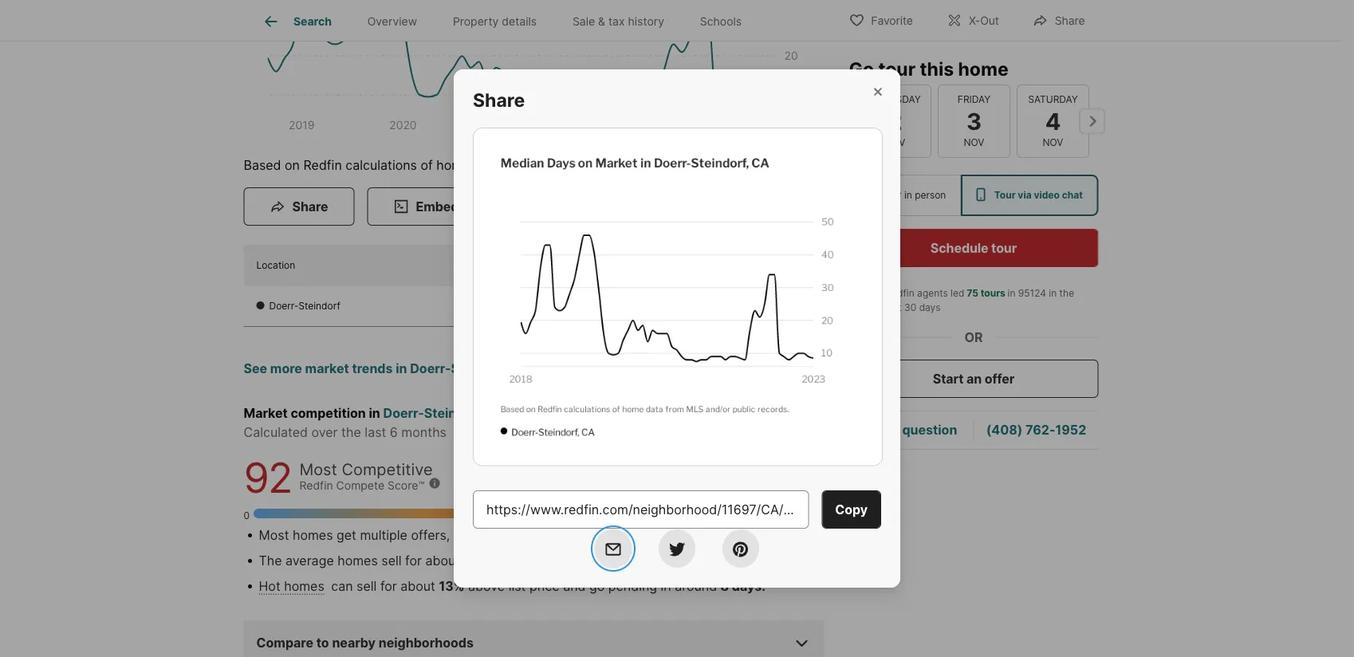 Task type: vqa. For each thing, say whether or not it's contained in the screenshot.
the of
yes



Task type: describe. For each thing, give the bounding box(es) containing it.
start
[[933, 371, 964, 386]]

1 vertical spatial around
[[675, 579, 717, 594]]

sale & tax history
[[573, 15, 664, 28]]

waived
[[518, 528, 561, 543]]

steindorf inside market competition in doerr-steindorf calculated over the last 6 months
[[424, 405, 483, 421]]

tour via video chat
[[995, 189, 1083, 201]]

trends
[[352, 361, 393, 376]]

sell for homes
[[382, 553, 402, 569]]

based
[[244, 157, 281, 173]]

share dialog
[[454, 69, 901, 588]]

competition
[[291, 405, 366, 421]]

0 vertical spatial share button
[[1019, 4, 1099, 36]]

see more market trends in doerr-steindorf
[[244, 361, 510, 376]]

in inside market competition in doerr-steindorf calculated over the last 6 months
[[369, 405, 380, 421]]

1 vertical spatial homes
[[338, 553, 378, 569]]

market
[[305, 361, 349, 376]]

762-
[[1026, 422, 1056, 438]]

92
[[244, 453, 291, 503]]

none text field inside share dialog
[[487, 500, 796, 519]]

share for top share button
[[1055, 14, 1085, 28]]

over
[[311, 425, 338, 440]]

data sep 2023
[[524, 253, 568, 279]]

most competitive
[[299, 460, 433, 479]]

property details
[[453, 15, 537, 28]]

doerr- inside market competition in doerr-steindorf calculated over the last 6 months
[[383, 405, 424, 421]]

search link
[[262, 12, 332, 31]]

ask a question
[[865, 422, 958, 438]]

hot homes can sell for about 13% above list price and go pending in around 8 days.
[[259, 579, 766, 594]]

person
[[915, 189, 946, 201]]

4
[[1045, 107, 1061, 135]]

list box containing tour in person
[[849, 175, 1099, 216]]

13%
[[439, 579, 465, 594]]

x-out
[[969, 14, 999, 28]]

in the last 30 days
[[886, 288, 1077, 313]]

1 vertical spatial and
[[563, 579, 586, 594]]

hot
[[259, 579, 281, 594]]

in inside list box
[[905, 189, 912, 201]]

1 vertical spatial days.
[[732, 579, 766, 594]]

for for homes
[[405, 553, 422, 569]]

chat
[[1062, 189, 1083, 201]]

start an offer button
[[849, 360, 1099, 398]]

history
[[628, 15, 664, 28]]

schools tab
[[682, 2, 760, 41]]

share element
[[473, 69, 544, 111]]

months
[[401, 425, 447, 440]]

10
[[739, 553, 754, 569]]

hot homes link
[[259, 579, 324, 594]]

redfin for redfin compete score ™
[[299, 479, 333, 493]]

price
[[530, 579, 560, 594]]

95124
[[1018, 288, 1047, 299]]

1 horizontal spatial home
[[958, 57, 1009, 80]]

schools
[[700, 15, 742, 28]]

offers,
[[411, 528, 450, 543]]

data
[[474, 157, 501, 173]]

100
[[808, 510, 825, 522]]

next image
[[1080, 108, 1105, 134]]

x-out button
[[933, 4, 1013, 36]]

2023
[[544, 267, 568, 279]]

nov for 4
[[1043, 137, 1063, 148]]

tax
[[609, 15, 625, 28]]

more
[[270, 361, 302, 376]]

overview
[[367, 15, 417, 28]]

(408)
[[987, 422, 1023, 438]]

property details tab
[[435, 2, 555, 41]]

nov for 3
[[964, 137, 984, 148]]

0 horizontal spatial home
[[437, 157, 470, 173]]

0 vertical spatial doerr-
[[269, 301, 299, 312]]

sep
[[524, 267, 541, 279]]

on
[[285, 157, 300, 173]]

go
[[849, 57, 874, 80]]

schedule
[[931, 240, 989, 256]]

or
[[965, 329, 983, 345]]

1 vertical spatial doerr-
[[410, 361, 451, 376]]

tour for tour via video chat
[[995, 189, 1016, 201]]

in down and go pending in around 10 days.
[[661, 579, 671, 594]]

competitive
[[342, 460, 433, 479]]

last inside market competition in doerr-steindorf calculated over the last 6 months
[[365, 425, 386, 440]]

search
[[293, 15, 332, 28]]

contingencies.
[[565, 528, 652, 543]]

can
[[331, 579, 353, 594]]

3
[[966, 107, 982, 135]]

schedule tour button
[[849, 229, 1099, 267]]

6
[[390, 425, 398, 440]]

overview tab
[[350, 2, 435, 41]]

ask a question link
[[865, 422, 958, 438]]

tours
[[981, 288, 1006, 299]]

via
[[1018, 189, 1032, 201]]

go tour this home
[[849, 57, 1009, 80]]

most for most competitive
[[299, 460, 337, 479]]

doerr-steindorf
[[269, 301, 341, 312]]

tour for go
[[879, 57, 916, 80]]

get
[[337, 528, 357, 543]]

™
[[418, 479, 425, 493]]

average
[[286, 553, 334, 569]]

with
[[489, 528, 515, 543]]

homes for can
[[284, 579, 324, 594]]

sell for can
[[357, 579, 377, 594]]

tour for schedule
[[992, 240, 1017, 256]]



Task type: locate. For each thing, give the bounding box(es) containing it.
0 vertical spatial around
[[694, 553, 736, 569]]

redfin for redfin agents led 75 tours in 95124
[[886, 288, 915, 299]]

0 horizontal spatial share button
[[244, 188, 355, 226]]

30
[[905, 302, 917, 313]]

sell down the multiple
[[382, 553, 402, 569]]

last
[[886, 302, 902, 313], [365, 425, 386, 440]]

0
[[244, 510, 250, 522]]

based on redfin calculations of home data from mls and/or public records.
[[244, 157, 698, 173]]

steindorf up 'doerr-steindorf' link
[[451, 361, 510, 376]]

redfin
[[303, 157, 342, 173], [886, 288, 915, 299], [299, 479, 333, 493]]

1 vertical spatial home
[[437, 157, 470, 173]]

about up '13%'
[[426, 553, 460, 569]]

1 tour from the left
[[882, 189, 902, 201]]

1 horizontal spatial share
[[473, 89, 525, 111]]

1 horizontal spatial last
[[886, 302, 902, 313]]

0 horizontal spatial tour
[[879, 57, 916, 80]]

share button down on
[[244, 188, 355, 226]]

around down and go pending in around 10 days.
[[675, 579, 717, 594]]

nov down 4
[[1043, 137, 1063, 148]]

in right 95124
[[1049, 288, 1057, 299]]

tab list containing search
[[244, 0, 773, 41]]

redfin left compete
[[299, 479, 333, 493]]

0 horizontal spatial share
[[292, 199, 328, 214]]

sale
[[573, 15, 595, 28]]

the inside 'in the last 30 days'
[[1060, 288, 1075, 299]]

favorite
[[871, 14, 913, 28]]

share for left share button
[[292, 199, 328, 214]]

and right the price
[[563, 579, 586, 594]]

this
[[920, 57, 954, 80]]

0 vertical spatial sell
[[382, 553, 402, 569]]

nov inside thursday 2 nov
[[885, 137, 905, 148]]

1 vertical spatial tour
[[992, 240, 1017, 256]]

public
[[609, 157, 645, 173]]

tour inside schedule tour button
[[992, 240, 1017, 256]]

doerr- up 6
[[383, 405, 424, 421]]

0 vertical spatial last
[[886, 302, 902, 313]]

redfin right on
[[303, 157, 342, 173]]

1 horizontal spatial tour
[[995, 189, 1016, 201]]

saturday
[[1028, 94, 1078, 105]]

0 vertical spatial the
[[1060, 288, 1075, 299]]

schedule tour
[[931, 240, 1017, 256]]

2 vertical spatial doerr-
[[383, 405, 424, 421]]

1 horizontal spatial the
[[1060, 288, 1075, 299]]

3 nov from the left
[[1043, 137, 1063, 148]]

2 vertical spatial homes
[[284, 579, 324, 594]]

about for homes
[[426, 553, 460, 569]]

the average homes sell for about
[[259, 553, 464, 569]]

video
[[1034, 189, 1060, 201]]

most for most homes get multiple offers, often with waived contingencies.
[[259, 528, 289, 543]]

thursday 2 nov
[[869, 94, 921, 148]]

the right over
[[341, 425, 361, 440]]

0 horizontal spatial go
[[589, 579, 605, 594]]

0 horizontal spatial sell
[[357, 579, 377, 594]]

offer
[[985, 371, 1015, 386]]

and go pending in around 10 days.
[[578, 553, 791, 569]]

1 horizontal spatial for
[[405, 553, 422, 569]]

the
[[259, 553, 282, 569]]

doerr- up 'doerr-steindorf' link
[[410, 361, 451, 376]]

in right tours
[[1008, 288, 1016, 299]]

thursday
[[869, 94, 921, 105]]

0 horizontal spatial last
[[365, 425, 386, 440]]

days. right 10
[[757, 553, 791, 569]]

2 tour from the left
[[995, 189, 1016, 201]]

nov down 3
[[964, 137, 984, 148]]

compete
[[336, 479, 385, 493]]

market
[[244, 405, 288, 421]]

out
[[981, 14, 999, 28]]

in
[[905, 189, 912, 201], [1008, 288, 1016, 299], [1049, 288, 1057, 299], [396, 361, 407, 376], [369, 405, 380, 421], [680, 553, 690, 569], [661, 579, 671, 594]]

share button right out
[[1019, 4, 1099, 36]]

redfin up the 30
[[886, 288, 915, 299]]

doerr- down location
[[269, 301, 299, 312]]

2 horizontal spatial nov
[[1043, 137, 1063, 148]]

0 vertical spatial and
[[582, 553, 605, 569]]

sell
[[382, 553, 402, 569], [357, 579, 377, 594]]

in left 10
[[680, 553, 690, 569]]

1 vertical spatial most
[[259, 528, 289, 543]]

1 vertical spatial pending
[[608, 579, 657, 594]]

tour left via on the top of the page
[[995, 189, 1016, 201]]

1 nov from the left
[[885, 137, 905, 148]]

2 horizontal spatial share
[[1055, 14, 1085, 28]]

nov inside saturday 4 nov
[[1043, 137, 1063, 148]]

steindorf up market
[[299, 301, 341, 312]]

1 vertical spatial go
[[589, 579, 605, 594]]

tour
[[882, 189, 902, 201], [995, 189, 1016, 201]]

1 vertical spatial redfin
[[886, 288, 915, 299]]

1 vertical spatial steindorf
[[451, 361, 510, 376]]

list box
[[849, 175, 1099, 216]]

records.
[[649, 157, 698, 173]]

None text field
[[487, 500, 796, 519]]

1 horizontal spatial tour
[[992, 240, 1017, 256]]

led
[[951, 288, 965, 299]]

embed button
[[367, 188, 485, 226]]

(408) 762-1952
[[987, 422, 1087, 438]]

most homes get multiple offers, often with waived contingencies.
[[259, 528, 652, 543]]

list
[[509, 579, 526, 594]]

details
[[502, 15, 537, 28]]

start an offer
[[933, 371, 1015, 386]]

data
[[524, 253, 545, 264]]

the
[[1060, 288, 1075, 299], [341, 425, 361, 440]]

homes
[[293, 528, 333, 543], [338, 553, 378, 569], [284, 579, 324, 594]]

nov for 2
[[885, 137, 905, 148]]

and down contingencies. at the bottom of the page
[[582, 553, 605, 569]]

most up 'the' at left
[[259, 528, 289, 543]]

1 vertical spatial about
[[401, 579, 435, 594]]

1 horizontal spatial sell
[[382, 553, 402, 569]]

1 vertical spatial for
[[380, 579, 397, 594]]

tour up thursday
[[879, 57, 916, 80]]

sell right 'can'
[[357, 579, 377, 594]]

most
[[299, 460, 337, 479], [259, 528, 289, 543]]

copy button
[[822, 491, 881, 529]]

from
[[504, 157, 532, 173]]

homes down average
[[284, 579, 324, 594]]

and/or
[[566, 157, 606, 173]]

about
[[426, 553, 460, 569], [401, 579, 435, 594]]

saturday 4 nov
[[1028, 94, 1078, 148]]

2 vertical spatial redfin
[[299, 479, 333, 493]]

8
[[721, 579, 729, 594]]

an
[[967, 371, 982, 386]]

homes up average
[[293, 528, 333, 543]]

0 vertical spatial most
[[299, 460, 337, 479]]

calculated
[[244, 425, 308, 440]]

tour via video chat option
[[961, 175, 1099, 216]]

doerr-
[[269, 301, 299, 312], [410, 361, 451, 376], [383, 405, 424, 421]]

1 vertical spatial the
[[341, 425, 361, 440]]

redfin compete score ™
[[299, 479, 425, 493]]

favorite button
[[835, 4, 927, 36]]

friday 3 nov
[[957, 94, 990, 148]]

tour for tour in person
[[882, 189, 902, 201]]

1 vertical spatial share
[[473, 89, 525, 111]]

calculations
[[346, 157, 417, 173]]

question
[[903, 422, 958, 438]]

often
[[454, 528, 485, 543]]

sale & tax history tab
[[555, 2, 682, 41]]

in down see more market trends in doerr-steindorf link at bottom left
[[369, 405, 380, 421]]

0 vertical spatial for
[[405, 553, 422, 569]]

redfin agents led 75 tours in 95124
[[886, 288, 1047, 299]]

market competition in doerr-steindorf calculated over the last 6 months
[[244, 405, 483, 440]]

in right trends at the left bottom of the page
[[396, 361, 407, 376]]

homes for get
[[293, 528, 333, 543]]

0 vertical spatial steindorf
[[299, 301, 341, 312]]

tour right schedule
[[992, 240, 1017, 256]]

last left 6
[[365, 425, 386, 440]]

share
[[1055, 14, 1085, 28], [473, 89, 525, 111], [292, 199, 328, 214]]

the inside market competition in doerr-steindorf calculated over the last 6 months
[[341, 425, 361, 440]]

about left '13%'
[[401, 579, 435, 594]]

0 vertical spatial days.
[[757, 553, 791, 569]]

score
[[388, 479, 418, 493]]

embed
[[416, 199, 459, 214]]

in left person
[[905, 189, 912, 201]]

homes down get
[[338, 553, 378, 569]]

0 vertical spatial share
[[1055, 14, 1085, 28]]

1 vertical spatial sell
[[357, 579, 377, 594]]

multiple
[[360, 528, 408, 543]]

for for can
[[380, 579, 397, 594]]

1 vertical spatial last
[[365, 425, 386, 440]]

0 vertical spatial tour
[[879, 57, 916, 80]]

location
[[256, 260, 295, 271]]

2 vertical spatial share
[[292, 199, 328, 214]]

for down the average homes sell for about
[[380, 579, 397, 594]]

(408) 762-1952 link
[[987, 422, 1087, 438]]

1952
[[1056, 422, 1087, 438]]

about for can
[[401, 579, 435, 594]]

tour left person
[[882, 189, 902, 201]]

tour inside option
[[995, 189, 1016, 201]]

steindorf up months
[[424, 405, 483, 421]]

in inside 'in the last 30 days'
[[1049, 288, 1057, 299]]

in inside see more market trends in doerr-steindorf link
[[396, 361, 407, 376]]

0 vertical spatial home
[[958, 57, 1009, 80]]

0 vertical spatial pending
[[627, 553, 676, 569]]

1 horizontal spatial most
[[299, 460, 337, 479]]

2 nov from the left
[[964, 137, 984, 148]]

of
[[421, 157, 433, 173]]

for down 'offers,'
[[405, 553, 422, 569]]

tour in person
[[882, 189, 946, 201]]

0 horizontal spatial nov
[[885, 137, 905, 148]]

tab list
[[244, 0, 773, 41]]

pending
[[627, 553, 676, 569], [608, 579, 657, 594]]

last left the 30
[[886, 302, 902, 313]]

0 vertical spatial homes
[[293, 528, 333, 543]]

above
[[468, 579, 505, 594]]

2 vertical spatial steindorf
[[424, 405, 483, 421]]

share button
[[1019, 4, 1099, 36], [244, 188, 355, 226]]

1 horizontal spatial go
[[608, 553, 624, 569]]

growth
[[662, 253, 695, 264]]

days. right 8
[[732, 579, 766, 594]]

0 vertical spatial go
[[608, 553, 624, 569]]

0 vertical spatial redfin
[[303, 157, 342, 173]]

1 horizontal spatial share button
[[1019, 4, 1099, 36]]

a
[[892, 422, 900, 438]]

1 vertical spatial share button
[[244, 188, 355, 226]]

and
[[582, 553, 605, 569], [563, 579, 586, 594]]

around up 8
[[694, 553, 736, 569]]

0 horizontal spatial tour
[[882, 189, 902, 201]]

nov inside friday 3 nov
[[964, 137, 984, 148]]

share inside share element
[[473, 89, 525, 111]]

last inside 'in the last 30 days'
[[886, 302, 902, 313]]

graph of the median days a home is on the market in doerr-steindorf image
[[473, 128, 883, 466]]

0 horizontal spatial for
[[380, 579, 397, 594]]

home
[[958, 57, 1009, 80], [437, 157, 470, 173]]

home up friday
[[958, 57, 1009, 80]]

most down over
[[299, 460, 337, 479]]

1 horizontal spatial nov
[[964, 137, 984, 148]]

friday
[[957, 94, 990, 105]]

&
[[598, 15, 605, 28]]

0 horizontal spatial the
[[341, 425, 361, 440]]

the right 95124
[[1060, 288, 1075, 299]]

0 horizontal spatial most
[[259, 528, 289, 543]]

nov down 2
[[885, 137, 905, 148]]

home right the of
[[437, 157, 470, 173]]

0 vertical spatial about
[[426, 553, 460, 569]]

property
[[453, 15, 499, 28]]

None button
[[859, 84, 931, 158], [938, 84, 1010, 158], [1017, 84, 1089, 158], [859, 84, 931, 158], [938, 84, 1010, 158], [1017, 84, 1089, 158]]

previous image
[[843, 108, 868, 134]]



